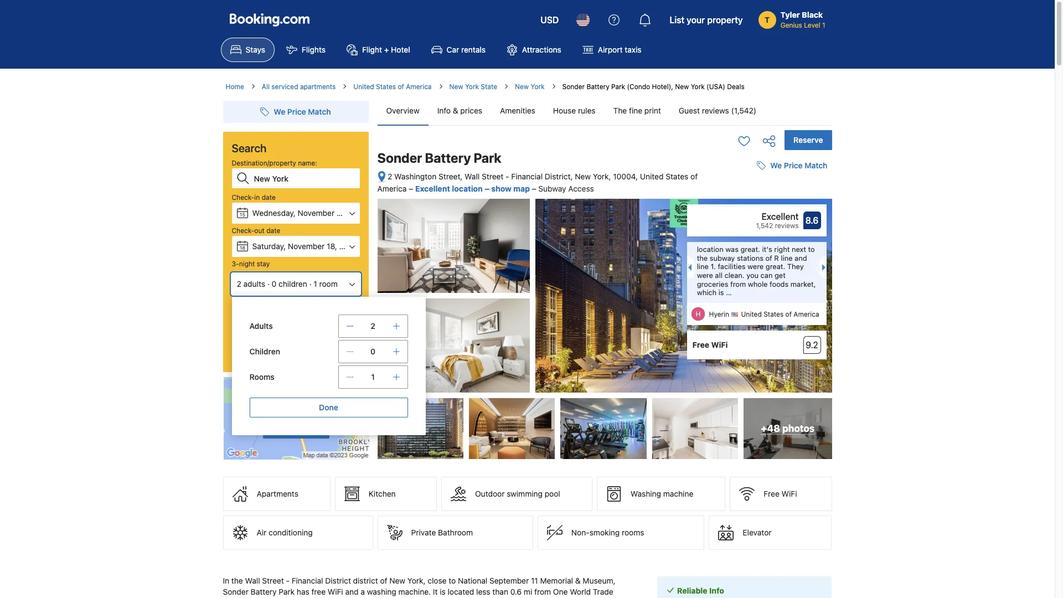 Task type: vqa. For each thing, say whether or not it's contained in the screenshot.
'Michelle United States Of America'
no



Task type: describe. For each thing, give the bounding box(es) containing it.
is inside in the wall street - financial district district of new york, close to national september 11 memorial & museum, sonder battery park has free wifi and a washing machine. it is located less than 0.6 mi from one world trad
[[440, 587, 446, 597]]

rooms
[[622, 528, 645, 538]]

0.6
[[511, 587, 522, 597]]

2 vertical spatial 2
[[371, 321, 376, 331]]

1 inside 2 adults · 0 children · 1 room "button"
[[314, 279, 317, 289]]

r
[[775, 254, 779, 262]]

0 vertical spatial wifi
[[712, 340, 728, 350]]

york for new york
[[531, 83, 545, 91]]

show
[[492, 184, 512, 193]]

1 vertical spatial great.
[[766, 262, 786, 271]]

and inside location was great. it's right next to the subway stations of r line and line 1. facilities were great. they were all clean. you can get groceries from whole foods market, which is …
[[795, 254, 808, 262]]

excellent 1,542 reviews
[[757, 212, 799, 230]]

list your property
[[670, 15, 743, 25]]

rentals
[[462, 45, 486, 54]]

location inside location was great. it's right next to the subway stations of r line and line 1. facilities were great. they were all clean. you can get groceries from whole foods market, which is …
[[697, 245, 724, 254]]

we price match for we price match dropdown button inside the the search section
[[274, 107, 331, 116]]

2 adults · 0 children · 1 room button
[[232, 274, 360, 295]]

one
[[553, 587, 568, 597]]

i'm
[[242, 316, 251, 325]]

for
[[282, 316, 291, 325]]

free wifi button
[[730, 477, 833, 511]]

list
[[670, 15, 685, 25]]

it
[[433, 587, 438, 597]]

elevator button
[[709, 516, 832, 550]]

state
[[481, 83, 498, 91]]

to inside location was great. it's right next to the subway stations of r line and line 1. facilities were great. they were all clean. you can get groceries from whole foods market, which is …
[[809, 245, 815, 254]]

facilities
[[718, 262, 746, 271]]

battery for sonder battery park
[[425, 150, 471, 166]]

hotel
[[391, 45, 410, 54]]

price for rightmost we price match dropdown button
[[784, 161, 803, 170]]

1 horizontal spatial info
[[710, 586, 725, 596]]

stays link
[[221, 38, 275, 62]]

outdoor
[[475, 489, 505, 499]]

18,
[[327, 242, 337, 251]]

airport
[[598, 45, 623, 54]]

1 horizontal spatial we price match button
[[753, 156, 833, 176]]

photos
[[783, 423, 815, 434]]

rated excellent element
[[693, 210, 799, 223]]

date for check-out date
[[267, 227, 281, 235]]

home
[[226, 83, 244, 91]]

0 horizontal spatial free wifi
[[693, 340, 728, 350]]

1 horizontal spatial united states of america
[[742, 310, 820, 319]]

amenities
[[500, 106, 536, 115]]

sonder inside in the wall street - financial district district of new york, close to national september 11 memorial & museum, sonder battery park has free wifi and a washing machine. it is located less than 0.6 mi from one world trad
[[223, 587, 249, 597]]

…
[[726, 288, 732, 297]]

we price match for rightmost we price match dropdown button
[[771, 161, 828, 170]]

level
[[805, 21, 821, 29]]

match for we price match dropdown button inside the the search section
[[308, 107, 331, 116]]

1 horizontal spatial line
[[781, 254, 793, 262]]

november for saturday,
[[288, 242, 325, 251]]

destination/property
[[232, 159, 296, 167]]

date for check-in date
[[262, 193, 276, 202]]

to inside in the wall street - financial district district of new york, close to national september 11 memorial & museum, sonder battery park has free wifi and a washing machine. it is located less than 0.6 mi from one world trad
[[449, 576, 456, 586]]

serviced
[[272, 83, 298, 91]]

0 horizontal spatial were
[[697, 271, 714, 280]]

york, inside in the wall street - financial district district of new york, close to national september 11 memorial & museum, sonder battery park has free wifi and a washing machine. it is located less than 0.6 mi from one world trad
[[408, 576, 426, 586]]

washing
[[367, 587, 397, 597]]

3-
[[232, 260, 239, 268]]

from inside location was great. it's right next to the subway stations of r line and line 1. facilities were great. they were all clean. you can get groceries from whole foods market, which is …
[[731, 280, 746, 288]]

saturday, november 18, 2023
[[252, 242, 358, 251]]

0 horizontal spatial search
[[232, 142, 267, 155]]

machine
[[664, 489, 694, 499]]

new york link
[[515, 82, 545, 92]]

and inside in the wall street - financial district district of new york, close to national september 11 memorial & museum, sonder battery park has free wifi and a washing machine. it is located less than 0.6 mi from one world trad
[[345, 587, 359, 597]]

excellent inside excellent 1,542 reviews
[[762, 212, 799, 222]]

park for sonder battery park (condo hotel), new york (usa) deals
[[612, 83, 626, 91]]

new inside in the wall street - financial district district of new york, close to national september 11 memorial & museum, sonder battery park has free wifi and a washing machine. it is located less than 0.6 mi from one world trad
[[390, 576, 406, 586]]

night
[[239, 260, 255, 268]]

8.6
[[806, 216, 819, 226]]

0 horizontal spatial info
[[438, 106, 451, 115]]

right
[[775, 245, 790, 254]]

sonder for sonder battery park (condo hotel), new york (usa) deals
[[563, 83, 585, 91]]

free wifi inside 'button'
[[764, 489, 798, 499]]

home link
[[226, 82, 244, 92]]

clean.
[[725, 271, 745, 280]]

machine.
[[399, 587, 431, 597]]

0 vertical spatial reviews
[[702, 106, 730, 115]]

check- for out
[[232, 227, 255, 235]]

street,
[[439, 172, 463, 181]]

excellent location – show map button
[[416, 184, 532, 193]]

united inside 2 washington street, wall street - financial district, new york, 10004, united states of america
[[640, 172, 664, 181]]

Where are you going? field
[[250, 168, 360, 188]]

– excellent location – show map – subway access
[[409, 184, 594, 193]]

next
[[792, 245, 807, 254]]

whole
[[748, 280, 768, 288]]

financial inside in the wall street - financial district district of new york, close to national september 11 memorial & museum, sonder battery park has free wifi and a washing machine. it is located less than 0.6 mi from one world trad
[[292, 576, 323, 586]]

3-night stay
[[232, 260, 270, 268]]

0 vertical spatial united states of america
[[354, 83, 432, 91]]

new right hotel),
[[676, 83, 689, 91]]

national
[[458, 576, 488, 586]]

of inside in the wall street - financial district district of new york, close to national september 11 memorial & museum, sonder battery park has free wifi and a washing machine. it is located less than 0.6 mi from one world trad
[[380, 576, 388, 586]]

hyerin
[[710, 310, 730, 319]]

10004,
[[614, 172, 638, 181]]

0 horizontal spatial line
[[697, 262, 709, 271]]

2 vertical spatial america
[[794, 310, 820, 319]]

the
[[614, 106, 627, 115]]

2 · from the left
[[309, 279, 312, 289]]

financial inside 2 washington street, wall street - financial district, new york, 10004, united states of america
[[512, 172, 543, 181]]

+48 photos link
[[744, 398, 833, 459]]

non-smoking rooms
[[572, 528, 645, 538]]

work
[[293, 316, 308, 325]]

check-in date
[[232, 193, 276, 202]]

air conditioning button
[[223, 516, 373, 550]]

access
[[569, 184, 594, 193]]

scored 9.2 element
[[804, 336, 821, 354]]

next image
[[823, 264, 829, 271]]

click to open map view image
[[378, 171, 386, 183]]

room
[[319, 279, 338, 289]]

pool
[[545, 489, 561, 499]]

apartments button
[[223, 477, 331, 511]]

from inside in the wall street - financial district district of new york, close to national september 11 memorial & museum, sonder battery park has free wifi and a washing machine. it is located less than 0.6 mi from one world trad
[[535, 587, 551, 597]]

2 horizontal spatial united
[[742, 310, 762, 319]]

done button
[[250, 398, 408, 418]]

usd
[[541, 15, 559, 25]]

market,
[[791, 280, 816, 288]]

0 vertical spatial united
[[354, 83, 374, 91]]

subway
[[539, 184, 567, 193]]

is inside location was great. it's right next to the subway stations of r line and line 1. facilities were great. they were all clean. you can get groceries from whole foods market, which is …
[[719, 288, 725, 297]]

1 horizontal spatial were
[[748, 262, 764, 271]]

flights link
[[277, 38, 335, 62]]

foods
[[770, 280, 789, 288]]

sonder battery park
[[378, 150, 502, 166]]

free inside 'button'
[[764, 489, 780, 499]]

price for we price match dropdown button inside the the search section
[[288, 107, 306, 116]]

memorial
[[540, 576, 573, 586]]

battery inside in the wall street - financial district district of new york, close to national september 11 memorial & museum, sonder battery park has free wifi and a washing machine. it is located less than 0.6 mi from one world trad
[[251, 587, 277, 597]]

check-out date
[[232, 227, 281, 235]]

wifi inside 'button'
[[782, 489, 798, 499]]

11
[[531, 576, 538, 586]]

all serviced apartments link
[[262, 82, 336, 92]]

deals
[[728, 83, 745, 91]]

flights
[[302, 45, 326, 54]]

all
[[262, 83, 270, 91]]

2 horizontal spatial states
[[764, 310, 784, 319]]

usd button
[[534, 7, 566, 33]]

1 – from the left
[[409, 184, 413, 193]]

the fine print link
[[605, 96, 670, 125]]

scored 8.6 element
[[804, 212, 821, 229]]

match for rightmost we price match dropdown button
[[805, 161, 828, 170]]

outdoor swimming pool button
[[442, 477, 593, 511]]



Task type: locate. For each thing, give the bounding box(es) containing it.
the inside in the wall street - financial district district of new york, close to national september 11 memorial & museum, sonder battery park has free wifi and a washing machine. it is located less than 0.6 mi from one world trad
[[232, 576, 243, 586]]

· right children in the top of the page
[[309, 279, 312, 289]]

0 horizontal spatial –
[[409, 184, 413, 193]]

new york
[[515, 83, 545, 91]]

reviews right 1,542
[[776, 222, 799, 230]]

line
[[781, 254, 793, 262], [697, 262, 709, 271]]

1 horizontal spatial park
[[474, 150, 502, 166]]

booking.com image
[[230, 13, 309, 27]]

0 vertical spatial from
[[731, 280, 746, 288]]

we price match button down the all serviced apartments link
[[256, 102, 336, 122]]

united
[[354, 83, 374, 91], [640, 172, 664, 181], [742, 310, 762, 319]]

excellent down washington
[[416, 184, 450, 193]]

0 horizontal spatial york,
[[408, 576, 426, 586]]

we price match button down reserve button
[[753, 156, 833, 176]]

battery up rules
[[587, 83, 610, 91]]

0 horizontal spatial excellent
[[416, 184, 450, 193]]

–
[[409, 184, 413, 193], [485, 184, 490, 193], [532, 184, 537, 193]]

search section
[[219, 92, 426, 461]]

1 horizontal spatial to
[[809, 245, 815, 254]]

1 horizontal spatial the
[[697, 254, 708, 262]]

we price match down the all serviced apartments link
[[274, 107, 331, 116]]

1 vertical spatial search
[[282, 341, 310, 351]]

1 left room
[[314, 279, 317, 289]]

battery for sonder battery park (condo hotel), new york (usa) deals
[[587, 83, 610, 91]]

0 vertical spatial great.
[[741, 245, 761, 254]]

house rules
[[553, 106, 596, 115]]

search inside button
[[282, 341, 310, 351]]

0 horizontal spatial price
[[288, 107, 306, 116]]

genius
[[781, 21, 803, 29]]

1 horizontal spatial location
[[697, 245, 724, 254]]

1 vertical spatial wifi
[[782, 489, 798, 499]]

overview link
[[378, 96, 429, 125]]

2
[[388, 172, 392, 181], [237, 279, 241, 289], [371, 321, 376, 331]]

amenities link
[[491, 96, 545, 125]]

match inside the search section
[[308, 107, 331, 116]]

smoking
[[590, 528, 620, 538]]

york up "amenities" on the top of page
[[531, 83, 545, 91]]

conditioning
[[269, 528, 313, 538]]

location up 1.
[[697, 245, 724, 254]]

new york state link
[[450, 82, 498, 92]]

0 horizontal spatial 1
[[314, 279, 317, 289]]

free up elevator button
[[764, 489, 780, 499]]

2 vertical spatial 1
[[371, 372, 375, 382]]

1 up 'done' button
[[371, 372, 375, 382]]

reviews down (usa) in the top right of the page
[[702, 106, 730, 115]]

less
[[477, 587, 491, 597]]

1 horizontal spatial price
[[784, 161, 803, 170]]

1 vertical spatial 2023
[[339, 242, 358, 251]]

saturday,
[[252, 242, 286, 251]]

fine
[[629, 106, 643, 115]]

2023 right 18,
[[339, 242, 358, 251]]

info & prices link
[[429, 96, 491, 125]]

0 vertical spatial is
[[719, 288, 725, 297]]

new up access
[[575, 172, 591, 181]]

financial up the has
[[292, 576, 323, 586]]

we up excellent 1,542 reviews at the top right of the page
[[771, 161, 782, 170]]

1 vertical spatial states
[[666, 172, 689, 181]]

were
[[748, 262, 764, 271], [697, 271, 714, 280]]

previous image
[[685, 264, 692, 271]]

1 vertical spatial united
[[640, 172, 664, 181]]

2 vertical spatial united
[[742, 310, 762, 319]]

we down serviced
[[274, 107, 285, 116]]

york, inside 2 washington street, wall street - financial district, new york, 10004, united states of america
[[593, 172, 611, 181]]

2 horizontal spatial 1
[[823, 21, 826, 29]]

0 vertical spatial info
[[438, 106, 451, 115]]

street inside 2 washington street, wall street - financial district, new york, 10004, united states of america
[[482, 172, 504, 181]]

1 vertical spatial to
[[449, 576, 456, 586]]

wifi down district
[[328, 587, 343, 597]]

from left you
[[731, 280, 746, 288]]

1 vertical spatial 1
[[314, 279, 317, 289]]

0 horizontal spatial location
[[452, 184, 483, 193]]

1 vertical spatial 0
[[371, 347, 376, 356]]

2 – from the left
[[485, 184, 490, 193]]

states inside 2 washington street, wall street - financial district, new york, 10004, united states of america
[[666, 172, 689, 181]]

date right "in"
[[262, 193, 276, 202]]

is right it
[[440, 587, 446, 597]]

price down reserve button
[[784, 161, 803, 170]]

a
[[361, 587, 365, 597]]

wifi down hyerin
[[712, 340, 728, 350]]

tyler
[[781, 10, 801, 19]]

wall inside in the wall street - financial district district of new york, close to national september 11 memorial & museum, sonder battery park has free wifi and a washing machine. it is located less than 0.6 mi from one world trad
[[245, 576, 260, 586]]

-
[[506, 172, 510, 181], [286, 576, 290, 586]]

flight
[[362, 45, 382, 54]]

the inside location was great. it's right next to the subway stations of r line and line 1. facilities were great. they were all clean. you can get groceries from whole foods market, which is …
[[697, 254, 708, 262]]

car rentals link
[[422, 38, 495, 62]]

1 vertical spatial excellent
[[762, 212, 799, 222]]

0 vertical spatial we
[[274, 107, 285, 116]]

sonder up washington
[[378, 150, 422, 166]]

we price match button inside the search section
[[256, 102, 336, 122]]

2 check- from the top
[[232, 227, 255, 235]]

- up show
[[506, 172, 510, 181]]

apartments
[[257, 489, 299, 499]]

list your property link
[[663, 7, 750, 33]]

wednesday,
[[252, 208, 296, 218]]

the left 1.
[[697, 254, 708, 262]]

york, left the 10004,
[[593, 172, 611, 181]]

check-
[[232, 193, 255, 202], [232, 227, 255, 235]]

america inside 2 washington street, wall street - financial district, new york, 10004, united states of america
[[378, 184, 407, 193]]

district
[[325, 576, 351, 586]]

sonder down in
[[223, 587, 249, 597]]

2 for adults
[[237, 279, 241, 289]]

united down 'flight'
[[354, 83, 374, 91]]

match down apartments
[[308, 107, 331, 116]]

united down whole
[[742, 310, 762, 319]]

street inside in the wall street - financial district district of new york, close to national september 11 memorial & museum, sonder battery park has free wifi and a washing machine. it is located less than 0.6 mi from one world trad
[[262, 576, 284, 586]]

excellent
[[416, 184, 450, 193], [762, 212, 799, 222]]

1 · from the left
[[268, 279, 270, 289]]

check- up 15
[[232, 193, 255, 202]]

0 vertical spatial excellent
[[416, 184, 450, 193]]

rooms
[[250, 372, 275, 382]]

your account menu tyler black genius level 1 element
[[759, 5, 830, 30]]

2 inside 2 washington street, wall street - financial district, new york, 10004, united states of america
[[388, 172, 392, 181]]

1 horizontal spatial we
[[771, 161, 782, 170]]

street right in
[[262, 576, 284, 586]]

were up whole
[[748, 262, 764, 271]]

november left 18,
[[288, 242, 325, 251]]

0 horizontal spatial and
[[345, 587, 359, 597]]

1 vertical spatial york,
[[408, 576, 426, 586]]

taxis
[[625, 45, 642, 54]]

street up – excellent location – show map – subway access
[[482, 172, 504, 181]]

match
[[308, 107, 331, 116], [805, 161, 828, 170]]

from down 11
[[535, 587, 551, 597]]

search up destination/property
[[232, 142, 267, 155]]

2 horizontal spatial park
[[612, 83, 626, 91]]

has
[[297, 587, 310, 597]]

0 horizontal spatial we price match
[[274, 107, 331, 116]]

1 horizontal spatial 1
[[371, 372, 375, 382]]

date right out
[[267, 227, 281, 235]]

from
[[731, 280, 746, 288], [535, 587, 551, 597]]

0 horizontal spatial the
[[232, 576, 243, 586]]

0 vertical spatial search
[[232, 142, 267, 155]]

the fine print
[[614, 106, 661, 115]]

reliable info
[[678, 586, 725, 596]]

& inside in the wall street - financial district district of new york, close to national september 11 memorial & museum, sonder battery park has free wifi and a washing machine. it is located less than 0.6 mi from one world trad
[[576, 576, 581, 586]]

line right r
[[781, 254, 793, 262]]

america up 'overview'
[[406, 83, 432, 91]]

2 adults · 0 children · 1 room
[[237, 279, 338, 289]]

of inside location was great. it's right next to the subway stations of r line and line 1. facilities were great. they were all clean. you can get groceries from whole foods market, which is …
[[766, 254, 773, 262]]

3 – from the left
[[532, 184, 537, 193]]

united states of america link
[[354, 82, 432, 92]]

0 vertical spatial the
[[697, 254, 708, 262]]

they
[[788, 262, 804, 271]]

0 horizontal spatial united states of america
[[354, 83, 432, 91]]

2 washington street, wall street - financial district, new york, 10004, united states of america
[[378, 172, 698, 193]]

new up info & prices
[[450, 83, 464, 91]]

were left 'all'
[[697, 271, 714, 280]]

reviews inside excellent 1,542 reviews
[[776, 222, 799, 230]]

new inside new york state link
[[450, 83, 464, 91]]

free wifi down hyerin
[[693, 340, 728, 350]]

free
[[312, 587, 326, 597]]

1 horizontal spatial wifi
[[712, 340, 728, 350]]

wall inside 2 washington street, wall street - financial district, new york, 10004, united states of america
[[465, 172, 480, 181]]

match down reserve button
[[805, 161, 828, 170]]

air conditioning
[[257, 528, 313, 538]]

york left 'state'
[[465, 83, 479, 91]]

all
[[716, 271, 723, 280]]

states up 'overview'
[[376, 83, 396, 91]]

new up "amenities" on the top of page
[[515, 83, 529, 91]]

info
[[438, 106, 451, 115], [710, 586, 725, 596]]

we for we price match dropdown button inside the the search section
[[274, 107, 285, 116]]

wall right in
[[245, 576, 260, 586]]

0 horizontal spatial wall
[[245, 576, 260, 586]]

of inside 2 washington street, wall street - financial district, new york, 10004, united states of america
[[691, 172, 698, 181]]

park left (condo
[[612, 83, 626, 91]]

park left the has
[[279, 587, 295, 597]]

2 vertical spatial sonder
[[223, 587, 249, 597]]

– left show
[[485, 184, 490, 193]]

united right the 10004,
[[640, 172, 664, 181]]

district,
[[545, 172, 573, 181]]

0 inside "button"
[[272, 279, 277, 289]]

0 vertical spatial check-
[[232, 193, 255, 202]]

info left prices
[[438, 106, 451, 115]]

america down market, at the right top
[[794, 310, 820, 319]]

1 horizontal spatial is
[[719, 288, 725, 297]]

0 horizontal spatial 2
[[237, 279, 241, 289]]

new up washing
[[390, 576, 406, 586]]

outdoor swimming pool
[[475, 489, 561, 499]]

house rules link
[[545, 96, 605, 125]]

to up located on the left
[[449, 576, 456, 586]]

price down the all serviced apartments link
[[288, 107, 306, 116]]

we inside the search section
[[274, 107, 285, 116]]

park for sonder battery park
[[474, 150, 502, 166]]

– down washington
[[409, 184, 413, 193]]

america down "click to open map view" image
[[378, 184, 407, 193]]

park up – excellent location – show map – subway access
[[474, 150, 502, 166]]

0 vertical spatial park
[[612, 83, 626, 91]]

1 vertical spatial november
[[288, 242, 325, 251]]

1 horizontal spatial search
[[282, 341, 310, 351]]

1 horizontal spatial reviews
[[776, 222, 799, 230]]

0 horizontal spatial -
[[286, 576, 290, 586]]

sonder for sonder battery park
[[378, 150, 422, 166]]

washing machine button
[[597, 477, 726, 511]]

york left (usa) in the top right of the page
[[691, 83, 705, 91]]

1 horizontal spatial 0
[[371, 347, 376, 356]]

washington
[[395, 172, 437, 181]]

wednesday, november 15, 2023
[[252, 208, 368, 218]]

2 inside 2 adults · 0 children · 1 room "button"
[[237, 279, 241, 289]]

1 horizontal spatial free
[[764, 489, 780, 499]]

0 vertical spatial &
[[453, 106, 459, 115]]

- inside in the wall street - financial district district of new york, close to national september 11 memorial & museum, sonder battery park has free wifi and a washing machine. it is located less than 0.6 mi from one world trad
[[286, 576, 290, 586]]

& left prices
[[453, 106, 459, 115]]

states inside united states of america link
[[376, 83, 396, 91]]

battery up street,
[[425, 150, 471, 166]]

date
[[262, 193, 276, 202], [267, 227, 281, 235]]

(usa)
[[707, 83, 726, 91]]

november for wednesday,
[[298, 208, 335, 218]]

price inside the search section
[[288, 107, 306, 116]]

great. left it's
[[741, 245, 761, 254]]

0 vertical spatial date
[[262, 193, 276, 202]]

0 vertical spatial battery
[[587, 83, 610, 91]]

kitchen
[[369, 489, 396, 499]]

0 vertical spatial and
[[795, 254, 808, 262]]

0 horizontal spatial match
[[308, 107, 331, 116]]

free wifi up elevator button
[[764, 489, 798, 499]]

+48
[[761, 423, 781, 434]]

1 vertical spatial united states of america
[[742, 310, 820, 319]]

- inside 2 washington street, wall street - financial district, new york, 10004, united states of america
[[506, 172, 510, 181]]

– right map
[[532, 184, 537, 193]]

2 horizontal spatial sonder
[[563, 83, 585, 91]]

mi
[[524, 587, 533, 597]]

united states of america up 'overview'
[[354, 83, 432, 91]]

0 horizontal spatial great.
[[741, 245, 761, 254]]

1 york from the left
[[465, 83, 479, 91]]

we for rightmost we price match dropdown button
[[771, 161, 782, 170]]

0 horizontal spatial to
[[449, 576, 456, 586]]

york for new york state
[[465, 83, 479, 91]]

- down conditioning
[[286, 576, 290, 586]]

free down hyerin
[[693, 340, 710, 350]]

· right adults
[[268, 279, 270, 289]]

2 for washington
[[388, 172, 392, 181]]

0 vertical spatial free wifi
[[693, 340, 728, 350]]

wifi up elevator button
[[782, 489, 798, 499]]

0 horizontal spatial free
[[693, 340, 710, 350]]

location down street,
[[452, 184, 483, 193]]

we
[[274, 107, 285, 116], [771, 161, 782, 170]]

sonder up the house rules
[[563, 83, 585, 91]]

new inside 2 washington street, wall street - financial district, new york, 10004, united states of america
[[575, 172, 591, 181]]

financial up map
[[512, 172, 543, 181]]

guest reviews (1,542)
[[679, 106, 757, 115]]

& up world
[[576, 576, 581, 586]]

1 inside tyler black genius level 1
[[823, 21, 826, 29]]

1 vertical spatial street
[[262, 576, 284, 586]]

sonder battery park (condo hotel), new york (usa) deals link
[[563, 83, 745, 91]]

search down the work in the left bottom of the page
[[282, 341, 310, 351]]

apartments
[[300, 83, 336, 91]]

1 vertical spatial match
[[805, 161, 828, 170]]

the right in
[[232, 576, 243, 586]]

battery left the has
[[251, 587, 277, 597]]

excellent left 8.6
[[762, 212, 799, 222]]

is left …
[[719, 288, 725, 297]]

states right the 10004,
[[666, 172, 689, 181]]

3 york from the left
[[691, 83, 705, 91]]

to right next
[[809, 245, 815, 254]]

2 horizontal spatial wifi
[[782, 489, 798, 499]]

0 horizontal spatial battery
[[251, 587, 277, 597]]

t
[[765, 15, 770, 24]]

check- down 15
[[232, 227, 255, 235]]

1 horizontal spatial we price match
[[771, 161, 828, 170]]

1 vertical spatial battery
[[425, 150, 471, 166]]

united states of america down foods
[[742, 310, 820, 319]]

2 york from the left
[[531, 83, 545, 91]]

close
[[428, 576, 447, 586]]

york, up machine.
[[408, 576, 426, 586]]

0 horizontal spatial united
[[354, 83, 374, 91]]

and right right at the right top of page
[[795, 254, 808, 262]]

1 check- from the top
[[232, 193, 255, 202]]

1 horizontal spatial wall
[[465, 172, 480, 181]]

0 vertical spatial free
[[693, 340, 710, 350]]

check- for in
[[232, 193, 255, 202]]

2023 for saturday, november 18, 2023
[[339, 242, 358, 251]]

0 vertical spatial street
[[482, 172, 504, 181]]

0 vertical spatial sonder
[[563, 83, 585, 91]]

2023 for wednesday, november 15, 2023
[[349, 208, 368, 218]]

0 vertical spatial location
[[452, 184, 483, 193]]

swimming
[[507, 489, 543, 499]]

1.
[[711, 262, 716, 271]]

1 vertical spatial america
[[378, 184, 407, 193]]

search
[[232, 142, 267, 155], [282, 341, 310, 351]]

2023 right 15,
[[349, 208, 368, 218]]

car
[[447, 45, 459, 54]]

we price match down reserve button
[[771, 161, 828, 170]]

1 vertical spatial wall
[[245, 576, 260, 586]]

2 vertical spatial wifi
[[328, 587, 343, 597]]

air
[[257, 528, 267, 538]]

states down foods
[[764, 310, 784, 319]]

2 vertical spatial park
[[279, 587, 295, 597]]

it's
[[763, 245, 773, 254]]

line left 1.
[[697, 262, 709, 271]]

york,
[[593, 172, 611, 181], [408, 576, 426, 586]]

1 horizontal spatial ·
[[309, 279, 312, 289]]

0 horizontal spatial states
[[376, 83, 396, 91]]

0 horizontal spatial ·
[[268, 279, 270, 289]]

wifi
[[712, 340, 728, 350], [782, 489, 798, 499], [328, 587, 343, 597]]

adults
[[244, 279, 265, 289]]

november left 15,
[[298, 208, 335, 218]]

info right reliable
[[710, 586, 725, 596]]

1 right level on the top of the page
[[823, 21, 826, 29]]

2 horizontal spatial york
[[691, 83, 705, 91]]

0 vertical spatial we price match button
[[256, 102, 336, 122]]

map
[[514, 184, 530, 193]]

and left the a
[[345, 587, 359, 597]]

non-
[[572, 528, 590, 538]]

wifi inside in the wall street - financial district district of new york, close to national september 11 memorial & museum, sonder battery park has free wifi and a washing machine. it is located less than 0.6 mi from one world trad
[[328, 587, 343, 597]]

great. up foods
[[766, 262, 786, 271]]

1 vertical spatial price
[[784, 161, 803, 170]]

&
[[453, 106, 459, 115], [576, 576, 581, 586]]

the
[[697, 254, 708, 262], [232, 576, 243, 586]]

1 horizontal spatial match
[[805, 161, 828, 170]]

we price match inside the search section
[[274, 107, 331, 116]]

0 vertical spatial 2
[[388, 172, 392, 181]]

0 vertical spatial america
[[406, 83, 432, 91]]

1 horizontal spatial sonder
[[378, 150, 422, 166]]

park inside in the wall street - financial district district of new york, close to national september 11 memorial & museum, sonder battery park has free wifi and a washing machine. it is located less than 0.6 mi from one world trad
[[279, 587, 295, 597]]

adults
[[250, 321, 273, 331]]

wall up excellent location – show map 'button'
[[465, 172, 480, 181]]

0 vertical spatial states
[[376, 83, 396, 91]]

search button
[[232, 332, 360, 359]]

1 horizontal spatial financial
[[512, 172, 543, 181]]

1 vertical spatial info
[[710, 586, 725, 596]]

you
[[747, 271, 759, 280]]

hotel),
[[652, 83, 674, 91]]



